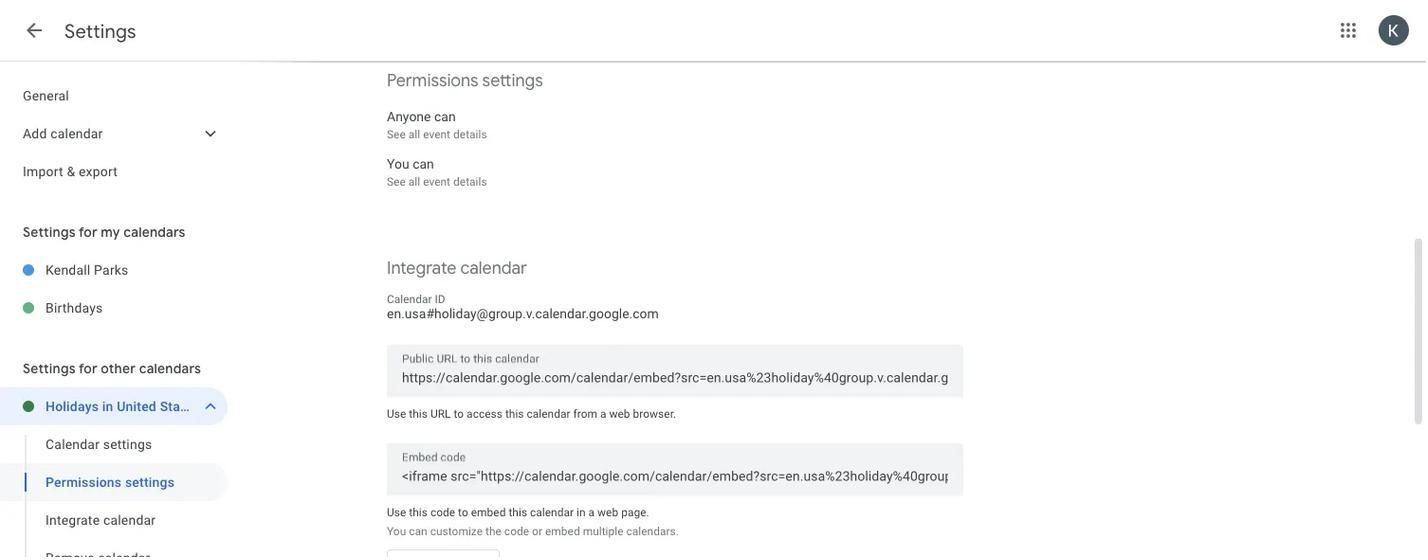 Task type: locate. For each thing, give the bounding box(es) containing it.
event inside the you can see all event details
[[423, 175, 451, 189]]

1 vertical spatial use
[[387, 506, 406, 519]]

anyone can see all event details
[[387, 109, 487, 141]]

can right anyone
[[434, 109, 456, 124]]

None text field
[[402, 464, 949, 490]]

1 horizontal spatial embed
[[545, 525, 580, 538]]

0 vertical spatial a
[[600, 407, 607, 421]]

web up multiple
[[598, 506, 619, 519]]

1 for from the top
[[79, 224, 97, 241]]

0 vertical spatial permissions settings
[[387, 70, 543, 92]]

for for my
[[79, 224, 97, 241]]

for for other
[[79, 360, 97, 378]]

can left 'customize'
[[409, 525, 427, 538]]

0 horizontal spatial calendar
[[46, 437, 100, 452]]

event down anyone
[[423, 128, 451, 141]]

event inside anyone can see all event details
[[423, 128, 451, 141]]

1 vertical spatial calendars
[[139, 360, 201, 378]]

permissions settings inside group
[[46, 475, 175, 490]]

all down anyone
[[409, 128, 420, 141]]

2 for from the top
[[79, 360, 97, 378]]

you down anyone
[[387, 156, 409, 172]]

integrate
[[387, 258, 457, 279], [46, 513, 100, 528]]

0 vertical spatial you
[[387, 156, 409, 172]]

0 vertical spatial integrate calendar
[[387, 258, 527, 279]]

settings up holidays
[[23, 360, 76, 378]]

code down use this code to embed this calendar in a web page.
[[504, 525, 529, 538]]

1 horizontal spatial integrate calendar
[[387, 258, 527, 279]]

see inside the you can see all event details
[[387, 175, 406, 189]]

tree
[[0, 77, 228, 191]]

a
[[600, 407, 607, 421], [589, 506, 595, 519]]

settings up anyone can see all event details
[[482, 70, 543, 92]]

web
[[609, 407, 630, 421], [598, 506, 619, 519]]

see for you can
[[387, 175, 406, 189]]

calendar
[[387, 293, 432, 306], [46, 437, 100, 452]]

for left my
[[79, 224, 97, 241]]

calendar down "calendar settings"
[[103, 513, 156, 528]]

calendars for settings for my calendars
[[124, 224, 186, 241]]

0 vertical spatial event
[[423, 128, 451, 141]]

1 vertical spatial web
[[598, 506, 619, 519]]

birthdays tree item
[[0, 289, 228, 327]]

1 vertical spatial permissions settings
[[46, 475, 175, 490]]

1 vertical spatial in
[[577, 506, 586, 519]]

1 horizontal spatial code
[[504, 525, 529, 538]]

a for from
[[600, 407, 607, 421]]

1 vertical spatial for
[[79, 360, 97, 378]]

to right "url"
[[454, 407, 464, 421]]

you can see all event details
[[387, 156, 487, 189]]

for left other
[[79, 360, 97, 378]]

1 see from the top
[[387, 128, 406, 141]]

1 vertical spatial can
[[413, 156, 434, 172]]

2 vertical spatial settings
[[23, 360, 76, 378]]

birthdays
[[46, 300, 103, 316]]

0 horizontal spatial integrate
[[46, 513, 100, 528]]

calendar up or
[[530, 506, 574, 519]]

to up 'customize'
[[458, 506, 468, 519]]

other
[[101, 360, 136, 378]]

a right the from
[[600, 407, 607, 421]]

all
[[409, 128, 420, 141], [409, 175, 420, 189]]

can inside the you can see all event details
[[413, 156, 434, 172]]

use for use this url to access this calendar from a web browser.
[[387, 407, 406, 421]]

you inside the you can see all event details
[[387, 156, 409, 172]]

1 vertical spatial event
[[423, 175, 451, 189]]

permissions settings
[[387, 70, 543, 92], [46, 475, 175, 490]]

integrate calendar down "calendar settings"
[[46, 513, 156, 528]]

calendars.
[[626, 525, 679, 538]]

details
[[453, 128, 487, 141], [453, 175, 487, 189]]

1 vertical spatial settings
[[23, 224, 76, 241]]

multiple
[[583, 525, 624, 538]]

to
[[454, 407, 464, 421], [458, 506, 468, 519]]

calendar inside group
[[46, 437, 100, 452]]

you left 'customize'
[[387, 525, 406, 538]]

1 vertical spatial all
[[409, 175, 420, 189]]

1 vertical spatial details
[[453, 175, 487, 189]]

0 vertical spatial for
[[79, 224, 97, 241]]

calendars up states in the left of the page
[[139, 360, 201, 378]]

access
[[467, 407, 503, 421]]

permissions down "calendar settings"
[[46, 475, 122, 490]]

2 you from the top
[[387, 525, 406, 538]]

details inside anyone can see all event details
[[453, 128, 487, 141]]

settings for my calendars
[[23, 224, 186, 241]]

details up the you can see all event details
[[453, 128, 487, 141]]

all down anyone can see all event details
[[409, 175, 420, 189]]

event down anyone can see all event details
[[423, 175, 451, 189]]

1 horizontal spatial integrate
[[387, 258, 457, 279]]

a up multiple
[[589, 506, 595, 519]]

1 vertical spatial integrate
[[46, 513, 100, 528]]

1 horizontal spatial a
[[600, 407, 607, 421]]

calendars
[[124, 224, 186, 241], [139, 360, 201, 378]]

calendar
[[50, 126, 103, 141], [460, 258, 527, 279], [527, 407, 571, 421], [530, 506, 574, 519], [103, 513, 156, 528]]

holidays
[[46, 399, 99, 415]]

all inside the you can see all event details
[[409, 175, 420, 189]]

embed
[[471, 506, 506, 519], [545, 525, 580, 538]]

0 vertical spatial to
[[454, 407, 464, 421]]

0 vertical spatial calendar
[[387, 293, 432, 306]]

see for anyone can
[[387, 128, 406, 141]]

settings
[[482, 70, 543, 92], [103, 437, 152, 452], [125, 475, 175, 490]]

calendars right my
[[124, 224, 186, 241]]

0 horizontal spatial permissions settings
[[46, 475, 175, 490]]

1 use from the top
[[387, 407, 406, 421]]

2 details from the top
[[453, 175, 487, 189]]

0 horizontal spatial code
[[431, 506, 455, 519]]

2 all from the top
[[409, 175, 420, 189]]

0 horizontal spatial integrate calendar
[[46, 513, 156, 528]]

in up multiple
[[577, 506, 586, 519]]

0 horizontal spatial permissions
[[46, 475, 122, 490]]

1 vertical spatial permissions
[[46, 475, 122, 490]]

all inside anyone can see all event details
[[409, 128, 420, 141]]

0 vertical spatial settings
[[482, 70, 543, 92]]

calendar down holidays
[[46, 437, 100, 452]]

can
[[434, 109, 456, 124], [413, 156, 434, 172], [409, 525, 427, 538]]

settings down holidays in united states link
[[103, 437, 152, 452]]

settings for my calendars tree
[[0, 251, 228, 327]]

to for embed
[[458, 506, 468, 519]]

1 vertical spatial calendar
[[46, 437, 100, 452]]

1 details from the top
[[453, 128, 487, 141]]

settings down "calendar settings"
[[125, 475, 175, 490]]

settings for other calendars tree
[[0, 388, 228, 558]]

1 all from the top
[[409, 128, 420, 141]]

event
[[423, 128, 451, 141], [423, 175, 451, 189]]

None text field
[[402, 365, 949, 392]]

1 vertical spatial embed
[[545, 525, 580, 538]]

0 horizontal spatial in
[[102, 399, 113, 415]]

integrate inside group
[[46, 513, 100, 528]]

embed right or
[[545, 525, 580, 538]]

calendar for calendar id en.usa#holiday@group.v.calendar.google.com
[[387, 293, 432, 306]]

0 vertical spatial use
[[387, 407, 406, 421]]

1 vertical spatial see
[[387, 175, 406, 189]]

can inside anyone can see all event details
[[434, 109, 456, 124]]

0 vertical spatial in
[[102, 399, 113, 415]]

can for anyone can
[[434, 109, 456, 124]]

see
[[387, 128, 406, 141], [387, 175, 406, 189]]

see inside anyone can see all event details
[[387, 128, 406, 141]]

integrate up id
[[387, 258, 457, 279]]

settings up "kendall"
[[23, 224, 76, 241]]

can down anyone can see all event details
[[413, 156, 434, 172]]

calendar inside settings for other calendars tree
[[103, 513, 156, 528]]

1 vertical spatial to
[[458, 506, 468, 519]]

permissions up anyone
[[387, 70, 478, 92]]

1 event from the top
[[423, 128, 451, 141]]

states
[[160, 399, 199, 415]]

for
[[79, 224, 97, 241], [79, 360, 97, 378]]

you
[[387, 156, 409, 172], [387, 525, 406, 538]]

kendall parks
[[46, 262, 129, 278]]

0 vertical spatial code
[[431, 506, 455, 519]]

0 horizontal spatial a
[[589, 506, 595, 519]]

in left united in the left bottom of the page
[[102, 399, 113, 415]]

group
[[0, 426, 228, 558]]

embed up the
[[471, 506, 506, 519]]

1 vertical spatial a
[[589, 506, 595, 519]]

import
[[23, 164, 63, 179]]

web right the from
[[609, 407, 630, 421]]

code up 'customize'
[[431, 506, 455, 519]]

code
[[431, 506, 455, 519], [504, 525, 529, 538]]

details down anyone can see all event details
[[453, 175, 487, 189]]

0 vertical spatial embed
[[471, 506, 506, 519]]

2 see from the top
[[387, 175, 406, 189]]

2 event from the top
[[423, 175, 451, 189]]

0 vertical spatial all
[[409, 128, 420, 141]]

0 vertical spatial web
[[609, 407, 630, 421]]

event for you can
[[423, 175, 451, 189]]

page.
[[621, 506, 649, 519]]

use
[[387, 407, 406, 421], [387, 506, 406, 519]]

parks
[[94, 262, 129, 278]]

0 vertical spatial calendars
[[124, 224, 186, 241]]

settings right go back image
[[64, 19, 136, 43]]

settings for settings for my calendars
[[23, 224, 76, 241]]

0 vertical spatial permissions
[[387, 70, 478, 92]]

details inside the you can see all event details
[[453, 175, 487, 189]]

go back image
[[23, 19, 46, 42]]

you can customize the code or embed multiple calendars.
[[387, 525, 679, 538]]

to for access
[[454, 407, 464, 421]]

2 use from the top
[[387, 506, 406, 519]]

1 horizontal spatial calendar
[[387, 293, 432, 306]]

0 horizontal spatial embed
[[471, 506, 506, 519]]

1 vertical spatial you
[[387, 525, 406, 538]]

integrate calendar up id
[[387, 258, 527, 279]]

2 vertical spatial can
[[409, 525, 427, 538]]

settings for settings
[[64, 19, 136, 43]]

integrate calendar
[[387, 258, 527, 279], [46, 513, 156, 528]]

group containing calendar settings
[[0, 426, 228, 558]]

integrate down "calendar settings"
[[46, 513, 100, 528]]

calendar for calendar settings
[[46, 437, 100, 452]]

0 vertical spatial see
[[387, 128, 406, 141]]

0 vertical spatial integrate
[[387, 258, 457, 279]]

this
[[409, 407, 428, 421], [505, 407, 524, 421], [409, 506, 428, 519], [509, 506, 527, 519]]

permissions
[[387, 70, 478, 92], [46, 475, 122, 490]]

1 you from the top
[[387, 156, 409, 172]]

0 vertical spatial can
[[434, 109, 456, 124]]

permissions settings up anyone can see all event details
[[387, 70, 543, 92]]

0 vertical spatial details
[[453, 128, 487, 141]]

1 vertical spatial integrate calendar
[[46, 513, 156, 528]]

permissions settings down "calendar settings"
[[46, 475, 175, 490]]

0 vertical spatial settings
[[64, 19, 136, 43]]

calendar inside the calendar id en.usa#holiday@group.v.calendar.google.com
[[387, 293, 432, 306]]

browser.
[[633, 407, 676, 421]]

customize
[[430, 525, 483, 538]]

in
[[102, 399, 113, 415], [577, 506, 586, 519]]

calendar left id
[[387, 293, 432, 306]]

settings
[[64, 19, 136, 43], [23, 224, 76, 241], [23, 360, 76, 378]]



Task type: vqa. For each thing, say whether or not it's contained in the screenshot.
from at left bottom
yes



Task type: describe. For each thing, give the bounding box(es) containing it.
a for in
[[589, 506, 595, 519]]

you for you can customize the code or embed multiple calendars.
[[387, 525, 406, 538]]

1 vertical spatial settings
[[103, 437, 152, 452]]

en.usa#holiday@group.v.calendar.google.com
[[387, 306, 659, 322]]

settings for settings for other calendars
[[23, 360, 76, 378]]

general
[[23, 88, 69, 103]]

calendars for settings for other calendars
[[139, 360, 201, 378]]

the
[[486, 525, 502, 538]]

add
[[23, 126, 47, 141]]

url
[[431, 407, 451, 421]]

settings heading
[[64, 19, 136, 43]]

calendar settings
[[46, 437, 152, 452]]

use for use this code to embed this calendar in a web page.
[[387, 506, 406, 519]]

kendall
[[46, 262, 91, 278]]

export
[[79, 164, 118, 179]]

2 vertical spatial settings
[[125, 475, 175, 490]]

holidays in united states link
[[46, 388, 199, 426]]

permissions inside group
[[46, 475, 122, 490]]

you for you can see all event details
[[387, 156, 409, 172]]

kendall parks tree item
[[0, 251, 228, 289]]

&
[[67, 164, 75, 179]]

add calendar
[[23, 126, 103, 141]]

can for you can
[[413, 156, 434, 172]]

anyone
[[387, 109, 431, 124]]

web for browser.
[[609, 407, 630, 421]]

web for page.
[[598, 506, 619, 519]]

from
[[573, 407, 598, 421]]

1 horizontal spatial in
[[577, 506, 586, 519]]

calendar up the calendar id en.usa#holiday@group.v.calendar.google.com at the left bottom
[[460, 258, 527, 279]]

united
[[117, 399, 156, 415]]

all for anyone
[[409, 128, 420, 141]]

use this url to access this calendar from a web browser.
[[387, 407, 676, 421]]

calendar up & on the top of the page
[[50, 126, 103, 141]]

details for you can
[[453, 175, 487, 189]]

tree containing general
[[0, 77, 228, 191]]

settings for other calendars
[[23, 360, 201, 378]]

in inside tree item
[[102, 399, 113, 415]]

calendar id en.usa#holiday@group.v.calendar.google.com
[[387, 293, 659, 322]]

integrate calendar inside group
[[46, 513, 156, 528]]

event for anyone can
[[423, 128, 451, 141]]

1 horizontal spatial permissions settings
[[387, 70, 543, 92]]

id
[[435, 293, 446, 306]]

birthdays link
[[46, 289, 228, 327]]

calendar left the from
[[527, 407, 571, 421]]

details for anyone can
[[453, 128, 487, 141]]

import & export
[[23, 164, 118, 179]]

holidays in united states
[[46, 399, 199, 415]]

use this code to embed this calendar in a web page.
[[387, 506, 649, 519]]

1 vertical spatial code
[[504, 525, 529, 538]]

all for you
[[409, 175, 420, 189]]

or
[[532, 525, 543, 538]]

1 horizontal spatial permissions
[[387, 70, 478, 92]]

holidays in united states tree item
[[0, 388, 228, 426]]

my
[[101, 224, 120, 241]]



